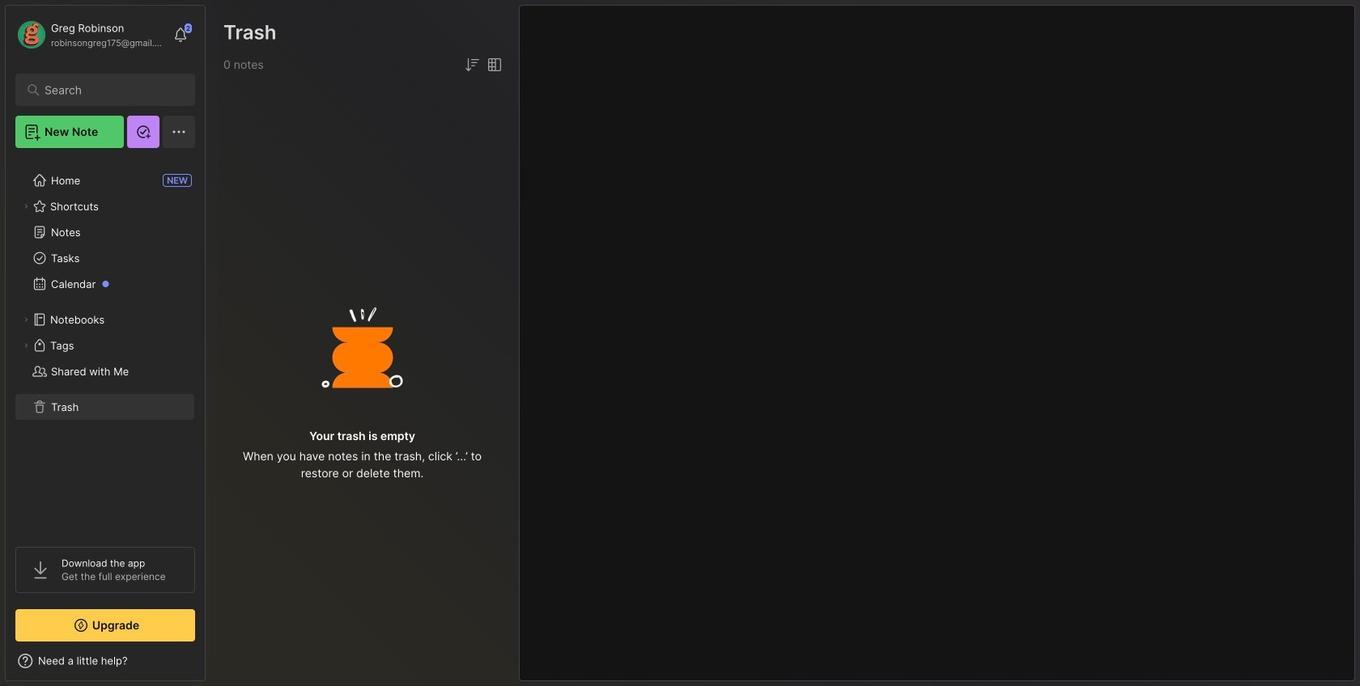 Task type: locate. For each thing, give the bounding box(es) containing it.
Sort options field
[[462, 55, 482, 75]]

click to collapse image
[[205, 657, 217, 676]]

Account field
[[15, 19, 165, 51]]

none search field inside main element
[[45, 80, 174, 100]]

Search text field
[[45, 83, 174, 98]]

tree
[[6, 158, 205, 533]]

View options field
[[482, 55, 505, 75]]

WHAT'S NEW field
[[6, 649, 205, 675]]

note window - loading element
[[519, 5, 1356, 682]]

expand notebooks image
[[21, 315, 31, 325]]

None search field
[[45, 80, 174, 100]]



Task type: describe. For each thing, give the bounding box(es) containing it.
tree inside main element
[[6, 158, 205, 533]]

expand tags image
[[21, 341, 31, 351]]

main element
[[0, 0, 211, 687]]



Task type: vqa. For each thing, say whether or not it's contained in the screenshot.
"Note Editor" text field
no



